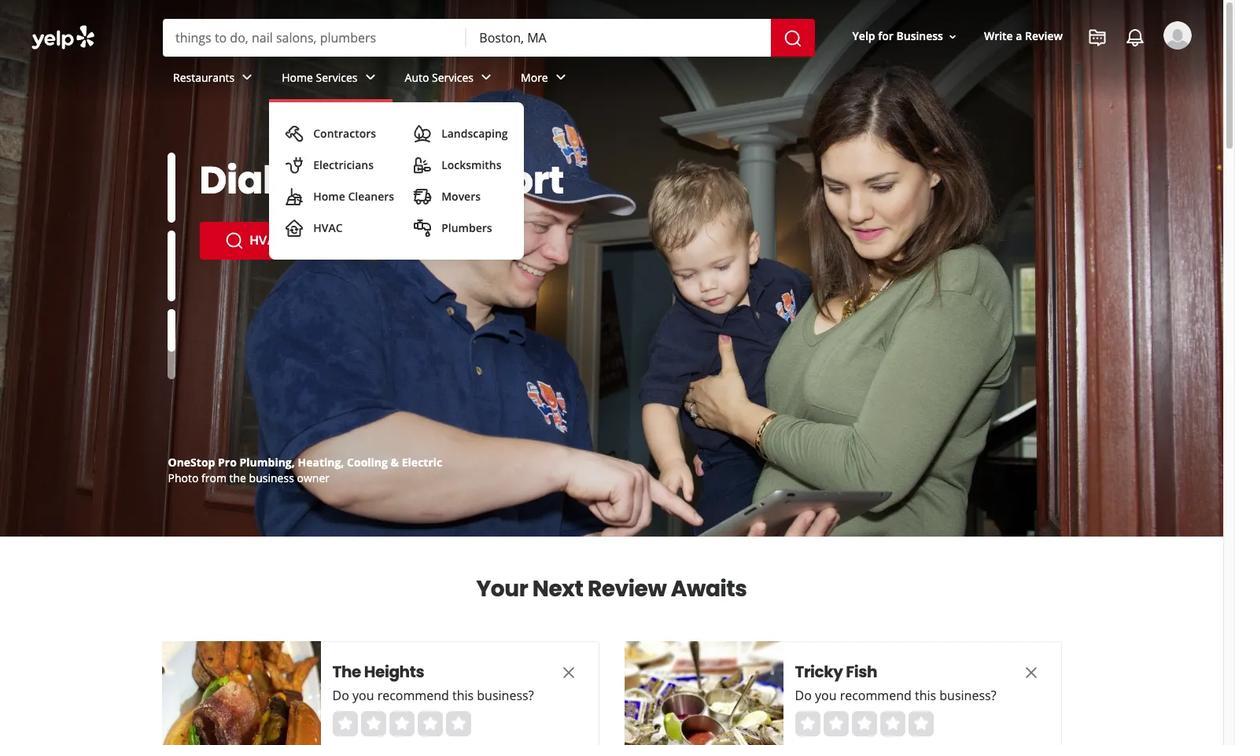 Task type: locate. For each thing, give the bounding box(es) containing it.
rating element
[[332, 711, 471, 737], [795, 711, 934, 737]]

business?
[[477, 687, 534, 704], [940, 687, 997, 704]]

1 horizontal spatial review
[[1025, 29, 1063, 44]]

restaurants
[[173, 70, 235, 85]]

the heights
[[332, 661, 424, 683]]

1 you from the left
[[353, 687, 374, 704]]

rating element down the "heights"
[[332, 711, 471, 737]]

recommend down the heights link
[[377, 687, 449, 704]]

the inside onestop pro plumbing, heating, cooling & electric photo from the business owner
[[229, 471, 246, 485]]

hvac link
[[279, 212, 401, 244], [199, 222, 311, 260]]

home for home cleaners
[[313, 189, 345, 204]]

1 horizontal spatial this
[[915, 687, 936, 704]]

0 horizontal spatial review
[[588, 574, 667, 604]]

select slide image
[[167, 153, 175, 223], [167, 231, 175, 301], [167, 283, 175, 353]]

0 vertical spatial home
[[282, 70, 313, 85]]

auto services
[[405, 70, 474, 85]]

2 rating element from the left
[[795, 711, 934, 737]]

1 (no rating) image from the left
[[332, 711, 471, 737]]

services right auto
[[432, 70, 474, 85]]

yelp for business button
[[846, 22, 965, 51]]

2 do from the left
[[795, 687, 812, 704]]

2 (no rating) image from the left
[[795, 711, 934, 737]]

locksmiths
[[442, 157, 502, 172]]

pro
[[218, 455, 237, 470]]

1 services from the left
[[316, 70, 358, 85]]

do down the
[[332, 687, 349, 704]]

2 none field from the left
[[479, 29, 758, 46]]

24 chevron down v2 image right more
[[551, 68, 570, 87]]

business
[[249, 471, 294, 485]]

1 horizontal spatial business?
[[940, 687, 997, 704]]

services down find "field"
[[316, 70, 358, 85]]

menu inside business categories element
[[269, 102, 524, 260]]

0 horizontal spatial do
[[332, 687, 349, 704]]

brad k. image
[[1164, 21, 1192, 50]]

home for home services
[[282, 70, 313, 85]]

None radio
[[332, 711, 358, 737], [361, 711, 386, 737], [795, 711, 820, 737], [823, 711, 849, 737], [332, 711, 358, 737], [361, 711, 386, 737], [795, 711, 820, 737], [823, 711, 849, 737]]

0 horizontal spatial 24 chevron down v2 image
[[238, 68, 257, 87]]

dial
[[199, 154, 274, 207]]

1 horizontal spatial the
[[339, 154, 403, 207]]

tricky fish link
[[795, 661, 992, 683]]

for
[[878, 29, 894, 44]]

24 chevron down v2 image for home services
[[361, 68, 380, 87]]

recommend for tricky fish
[[840, 687, 912, 704]]

onestop
[[168, 455, 215, 470]]

1 vertical spatial the
[[229, 471, 246, 485]]

recommend
[[377, 687, 449, 704], [840, 687, 912, 704]]

your next review awaits
[[476, 574, 747, 604]]

1 horizontal spatial rating element
[[795, 711, 934, 737]]

yelp for business
[[853, 29, 943, 44]]

1 recommend from the left
[[377, 687, 449, 704]]

rating element for fish
[[795, 711, 934, 737]]

0 horizontal spatial do you recommend this business?
[[332, 687, 534, 704]]

home cleaners link
[[279, 181, 401, 212]]

0 horizontal spatial you
[[353, 687, 374, 704]]

1 rating element from the left
[[332, 711, 471, 737]]

24 chevron down v2 image right auto services
[[477, 68, 496, 87]]

24 chevron down v2 image inside 'home services' link
[[361, 68, 380, 87]]

user actions element
[[840, 20, 1214, 116]]

landscaping
[[442, 126, 508, 141]]

1 horizontal spatial do you recommend this business?
[[795, 687, 997, 704]]

plumbers link
[[407, 212, 514, 244]]

0 horizontal spatial recommend
[[377, 687, 449, 704]]

2 do you recommend this business? from the left
[[795, 687, 997, 704]]

1 dismiss card image from the left
[[559, 663, 578, 682]]

0 horizontal spatial (no rating) image
[[332, 711, 471, 737]]

projects image
[[1088, 28, 1107, 47]]

2 24 chevron down v2 image from the left
[[477, 68, 496, 87]]

None search field
[[163, 19, 818, 57]]

review for a
[[1025, 29, 1063, 44]]

services for auto services
[[432, 70, 474, 85]]

business? down the heights link
[[477, 687, 534, 704]]

24 locksmith v2 image
[[413, 156, 432, 175]]

1 horizontal spatial you
[[815, 687, 837, 704]]

1 horizontal spatial 24 chevron down v2 image
[[551, 68, 570, 87]]

notifications image
[[1126, 28, 1145, 47]]

None field
[[175, 29, 454, 46], [479, 29, 758, 46]]

0 horizontal spatial none field
[[175, 29, 454, 46]]

home services link
[[269, 57, 392, 102]]

this for the heights
[[452, 687, 474, 704]]

the
[[339, 154, 403, 207], [229, 471, 246, 485]]

1 24 chevron down v2 image from the left
[[238, 68, 257, 87]]

0 horizontal spatial hvac
[[250, 231, 285, 249]]

1 do you recommend this business? from the left
[[332, 687, 534, 704]]

1 none field from the left
[[175, 29, 454, 46]]

onestop pro plumbing, heating, cooling & electric photo from the business owner
[[168, 455, 442, 485]]

hvac right 24 search v2 icon
[[250, 231, 285, 249]]

(no rating) image for heights
[[332, 711, 471, 737]]

24 home cleaning v2 image
[[285, 187, 304, 206]]

24 chevron down v2 image for restaurants
[[238, 68, 257, 87]]

this for tricky fish
[[915, 687, 936, 704]]

1 horizontal spatial hvac
[[313, 220, 343, 235]]

(no rating) image down the "heights"
[[332, 711, 471, 737]]

this down the heights link
[[452, 687, 474, 704]]

business
[[897, 29, 943, 44]]

hvac for 24 search v2 icon
[[250, 231, 285, 249]]

1 this from the left
[[452, 687, 474, 704]]

auto
[[405, 70, 429, 85]]

1 horizontal spatial do
[[795, 687, 812, 704]]

do you recommend this business?
[[332, 687, 534, 704], [795, 687, 997, 704]]

none field find
[[175, 29, 454, 46]]

2 services from the left
[[432, 70, 474, 85]]

1 horizontal spatial dismiss card image
[[1022, 663, 1041, 682]]

1 vertical spatial home
[[313, 189, 345, 204]]

cleaners
[[348, 189, 394, 204]]

0 horizontal spatial business?
[[477, 687, 534, 704]]

business? for fish
[[940, 687, 997, 704]]

2 you from the left
[[815, 687, 837, 704]]

hvac inside menu
[[313, 220, 343, 235]]

0 horizontal spatial services
[[316, 70, 358, 85]]

0 vertical spatial the
[[339, 154, 403, 207]]

1 vertical spatial review
[[588, 574, 667, 604]]

locksmiths link
[[407, 150, 514, 181]]

recommend for the heights
[[377, 687, 449, 704]]

1 horizontal spatial (no rating) image
[[795, 711, 934, 737]]

1 horizontal spatial services
[[432, 70, 474, 85]]

2 recommend from the left
[[840, 687, 912, 704]]

2 this from the left
[[915, 687, 936, 704]]

do you recommend this business? down the heights link
[[332, 687, 534, 704]]

write a review
[[984, 29, 1063, 44]]

0 horizontal spatial this
[[452, 687, 474, 704]]

hvac
[[313, 220, 343, 235], [250, 231, 285, 249]]

(no rating) image
[[332, 711, 471, 737], [795, 711, 934, 737]]

0 horizontal spatial the
[[229, 471, 246, 485]]

this down tricky fish link
[[915, 687, 936, 704]]

24 chevron down v2 image left auto
[[361, 68, 380, 87]]

1 horizontal spatial recommend
[[840, 687, 912, 704]]

None radio
[[389, 711, 414, 737], [417, 711, 443, 737], [446, 711, 471, 737], [852, 711, 877, 737], [880, 711, 905, 737], [908, 711, 934, 737], [389, 711, 414, 737], [417, 711, 443, 737], [446, 711, 471, 737], [852, 711, 877, 737], [880, 711, 905, 737], [908, 711, 934, 737]]

you
[[353, 687, 374, 704], [815, 687, 837, 704]]

24 chevron down v2 image inside more link
[[551, 68, 570, 87]]

3 select slide image from the top
[[167, 283, 175, 353]]

home services
[[282, 70, 358, 85]]

1 horizontal spatial home
[[313, 189, 345, 204]]

1 24 chevron down v2 image from the left
[[361, 68, 380, 87]]

menu containing contractors
[[269, 102, 524, 260]]

do you recommend this business? for tricky fish
[[795, 687, 997, 704]]

1 horizontal spatial 24 chevron down v2 image
[[477, 68, 496, 87]]

0 horizontal spatial 24 chevron down v2 image
[[361, 68, 380, 87]]

2 dismiss card image from the left
[[1022, 663, 1041, 682]]

1 do from the left
[[332, 687, 349, 704]]

review for next
[[588, 574, 667, 604]]

menu
[[269, 102, 524, 260]]

0 horizontal spatial rating element
[[332, 711, 471, 737]]

24 chevron down v2 image inside restaurants link
[[238, 68, 257, 87]]

None search field
[[0, 0, 1224, 260]]

rating element for heights
[[332, 711, 471, 737]]

24 chevron down v2 image
[[238, 68, 257, 87], [477, 68, 496, 87]]

yelp
[[853, 29, 875, 44]]

review
[[1025, 29, 1063, 44], [588, 574, 667, 604]]

recommend down fish
[[840, 687, 912, 704]]

rating element down fish
[[795, 711, 934, 737]]

you down tricky
[[815, 687, 837, 704]]

review right next
[[588, 574, 667, 604]]

awaits
[[671, 574, 747, 604]]

0 horizontal spatial dismiss card image
[[559, 663, 578, 682]]

review right a
[[1025, 29, 1063, 44]]

(no rating) image down fish
[[795, 711, 934, 737]]

cooling
[[347, 455, 388, 470]]

hvac down home cleaners link
[[313, 220, 343, 235]]

do
[[332, 687, 349, 704], [795, 687, 812, 704]]

do down tricky
[[795, 687, 812, 704]]

24 chevron down v2 image right "restaurants"
[[238, 68, 257, 87]]

this
[[452, 687, 474, 704], [915, 687, 936, 704]]

dial up the comfort
[[199, 154, 564, 207]]

2 business? from the left
[[940, 687, 997, 704]]

you down the heights
[[353, 687, 374, 704]]

1 business? from the left
[[477, 687, 534, 704]]

24 chevron down v2 image
[[361, 68, 380, 87], [551, 68, 570, 87]]

dismiss card image
[[559, 663, 578, 682], [1022, 663, 1041, 682]]

home
[[282, 70, 313, 85], [313, 189, 345, 204]]

24 heating cooling v2 image
[[285, 219, 304, 238]]

home down find "field"
[[282, 70, 313, 85]]

business? down tricky fish link
[[940, 687, 997, 704]]

24 chevron down v2 image inside auto services link
[[477, 68, 496, 87]]

2 24 chevron down v2 image from the left
[[551, 68, 570, 87]]

services
[[316, 70, 358, 85], [432, 70, 474, 85]]

services for home services
[[316, 70, 358, 85]]

review inside user actions 'element'
[[1025, 29, 1063, 44]]

1 horizontal spatial none field
[[479, 29, 758, 46]]

a
[[1016, 29, 1022, 44]]

home down 'electricians' 'link'
[[313, 189, 345, 204]]

0 horizontal spatial home
[[282, 70, 313, 85]]

0 vertical spatial review
[[1025, 29, 1063, 44]]

do you recommend this business? down tricky fish link
[[795, 687, 997, 704]]

1 select slide image from the top
[[167, 153, 175, 223]]

do for the heights
[[332, 687, 349, 704]]



Task type: vqa. For each thing, say whether or not it's contained in the screenshot.
Cpa
no



Task type: describe. For each thing, give the bounding box(es) containing it.
tricky
[[795, 661, 843, 683]]

heights
[[364, 661, 424, 683]]

24 search v2 image
[[225, 231, 244, 250]]

electric
[[402, 455, 442, 470]]

the heights link
[[332, 661, 529, 683]]

24 landscaping v2 image
[[413, 124, 432, 143]]

search image
[[783, 29, 802, 48]]

plumbers
[[442, 220, 492, 235]]

do for tricky fish
[[795, 687, 812, 704]]

electricians
[[313, 157, 374, 172]]

landscaping link
[[407, 118, 514, 150]]

none search field inside search field
[[163, 19, 818, 57]]

Near text field
[[479, 29, 758, 46]]

24 chevron down v2 image for more
[[551, 68, 570, 87]]

none search field containing yelp for business
[[0, 0, 1224, 260]]

comfort
[[410, 154, 564, 207]]

your
[[476, 574, 528, 604]]

write
[[984, 29, 1013, 44]]

none field near
[[479, 29, 758, 46]]

plumbing,
[[240, 455, 295, 470]]

do you recommend this business? for the heights
[[332, 687, 534, 704]]

more link
[[508, 57, 583, 102]]

business? for heights
[[477, 687, 534, 704]]

contractors
[[313, 126, 376, 141]]

restaurants link
[[161, 57, 269, 102]]

photo of the heights image
[[162, 641, 321, 745]]

24 chevron down v2 image for auto services
[[477, 68, 496, 87]]

Find text field
[[175, 29, 454, 46]]

24 contractor v2 image
[[285, 124, 304, 143]]

the
[[332, 661, 361, 683]]

home cleaners
[[313, 189, 394, 204]]

you for the
[[353, 687, 374, 704]]

write a review link
[[978, 22, 1069, 51]]

16 chevron down v2 image
[[947, 30, 959, 43]]

more
[[521, 70, 548, 85]]

heating,
[[298, 455, 344, 470]]

from
[[201, 471, 227, 485]]

onestop pro plumbing, heating, cooling & electric link
[[168, 455, 442, 470]]

&
[[391, 455, 399, 470]]

tricky fish
[[795, 661, 878, 683]]

auto services link
[[392, 57, 508, 102]]

dismiss card image for the heights
[[559, 663, 578, 682]]

movers link
[[407, 181, 514, 212]]

electricians link
[[279, 150, 401, 181]]

photo
[[168, 471, 199, 485]]

hvac link down "home cleaners" on the top left
[[279, 212, 401, 244]]

hvac link down 24 home cleaning v2 icon
[[199, 222, 311, 260]]

up
[[281, 154, 332, 207]]

business categories element
[[161, 57, 1192, 260]]

movers
[[442, 189, 481, 204]]

contractors link
[[279, 118, 401, 150]]

24 moving v2 image
[[413, 187, 432, 206]]

dismiss card image for tricky fish
[[1022, 663, 1041, 682]]

you for tricky
[[815, 687, 837, 704]]

24 plumbers v2 image
[[413, 219, 432, 238]]

24 electrician v2 image
[[285, 156, 304, 175]]

fish
[[846, 661, 878, 683]]

(no rating) image for fish
[[795, 711, 934, 737]]

photo of tricky fish image
[[624, 641, 783, 745]]

hvac for 24 heating cooling v2 image
[[313, 220, 343, 235]]

owner
[[297, 471, 330, 485]]

2 select slide image from the top
[[167, 231, 175, 301]]

next
[[533, 574, 583, 604]]

explore banner section banner
[[0, 0, 1224, 537]]



